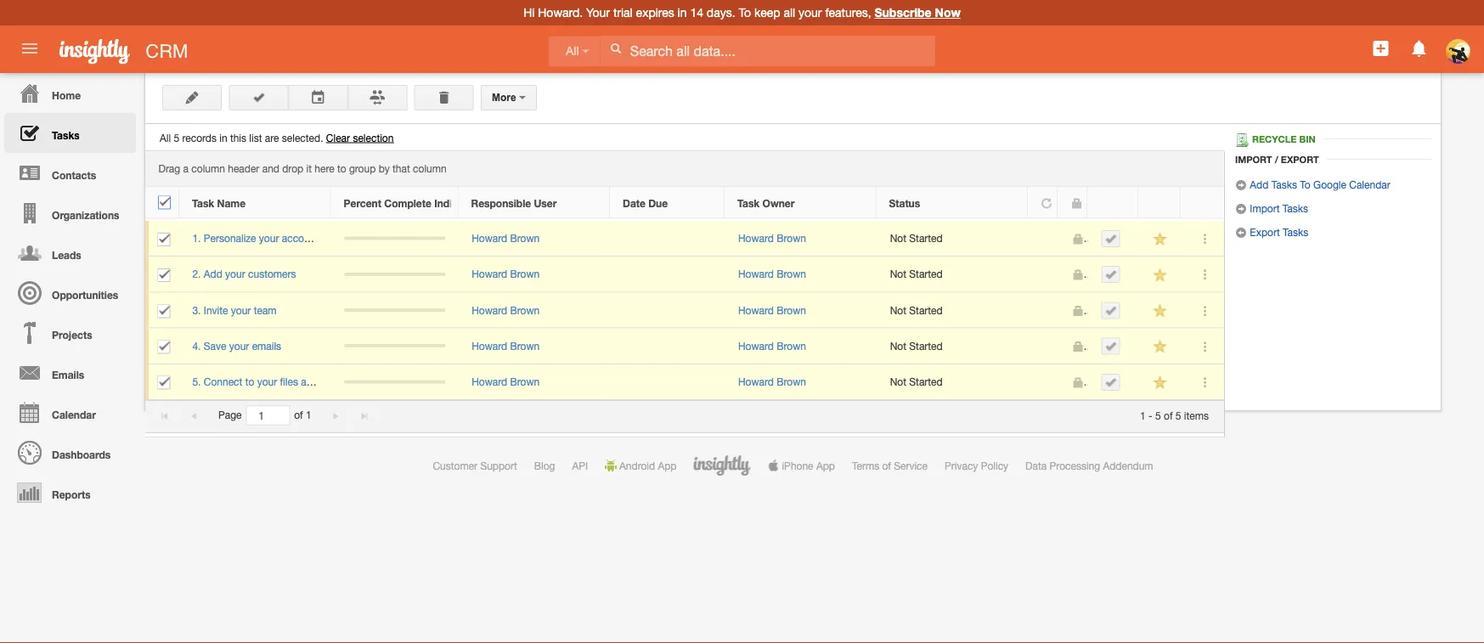 Task type: describe. For each thing, give the bounding box(es) containing it.
date due
[[623, 197, 668, 209]]

task for task owner
[[738, 197, 760, 209]]

opportunities
[[52, 289, 118, 301]]

task owner
[[738, 197, 795, 209]]

blog link
[[534, 460, 555, 472]]

export tasks link
[[1236, 226, 1309, 239]]

indicator
[[434, 197, 478, 209]]

your for team
[[231, 304, 251, 316]]

all for all
[[566, 45, 579, 58]]

this
[[230, 132, 247, 144]]

add tasks to google calendar
[[1248, 178, 1391, 190]]

customer support
[[433, 460, 517, 472]]

customer
[[433, 460, 478, 472]]

private task image for emails
[[1072, 341, 1084, 353]]

not for 4. save your emails
[[890, 340, 907, 352]]

following image for 5. connect to your files and apps
[[1153, 375, 1169, 391]]

crm
[[146, 40, 188, 62]]

items
[[1185, 409, 1209, 421]]

import for import / export
[[1236, 154, 1273, 165]]

drag
[[158, 163, 180, 175]]

row containing 2. add your customers
[[145, 257, 1225, 293]]

not started cell for 1. personalize your account
[[877, 221, 1029, 257]]

4. save your emails link
[[192, 340, 290, 352]]

leads
[[52, 249, 81, 261]]

google
[[1314, 178, 1347, 190]]

hi howard. your trial expires in 14 days. to keep all your features, subscribe now
[[524, 6, 961, 20]]

3 press ctrl + space to group column header from the left
[[1181, 187, 1224, 219]]

not started cell for 5. connect to your files and apps
[[877, 364, 1029, 400]]

your left files
[[257, 376, 277, 388]]

calendar inside add tasks to google calendar link
[[1350, 178, 1391, 190]]

terms of service
[[852, 460, 928, 472]]

2 horizontal spatial of
[[1164, 409, 1173, 421]]

mark this task complete image for 4. save your emails
[[1105, 340, 1117, 352]]

row containing 4. save your emails
[[145, 329, 1225, 364]]

name
[[217, 197, 246, 209]]

not for 1. personalize your account
[[890, 232, 907, 244]]

1 1 from the left
[[306, 409, 312, 421]]

not for 2. add your customers
[[890, 268, 907, 280]]

leads link
[[4, 233, 136, 273]]

to inside add tasks to google calendar link
[[1301, 178, 1311, 190]]

list
[[249, 132, 262, 144]]

privacy
[[945, 460, 979, 472]]

add inside row group
[[204, 268, 222, 280]]

a
[[183, 163, 189, 175]]

0 vertical spatial and
[[262, 163, 280, 175]]

clear selection link
[[326, 132, 394, 144]]

privacy policy link
[[945, 460, 1009, 472]]

user
[[534, 197, 557, 209]]

not started cell for 4. save your emails
[[877, 329, 1029, 364]]

2 1 from the left
[[1141, 409, 1146, 421]]

not started for 1. personalize your account
[[890, 232, 943, 244]]

0% complete image for 1. personalize your account
[[344, 237, 446, 240]]

navigation containing home
[[0, 73, 136, 512]]

circle arrow right image
[[1236, 203, 1248, 215]]

task name
[[192, 197, 246, 209]]

all 5 records in this list are selected. clear selection
[[160, 132, 394, 144]]

iphone app link
[[768, 460, 835, 472]]

due
[[649, 197, 668, 209]]

private task image for team
[[1072, 305, 1084, 317]]

recycle bin
[[1253, 134, 1316, 145]]

not started for 5. connect to your files and apps
[[890, 376, 943, 388]]

contacts link
[[4, 153, 136, 193]]

3. invite your team
[[192, 304, 277, 316]]

customer support link
[[433, 460, 517, 472]]

android
[[620, 460, 655, 472]]

not started cell for 3. invite your team
[[877, 293, 1029, 329]]

support
[[481, 460, 517, 472]]

save
[[204, 340, 226, 352]]

2.
[[192, 268, 201, 280]]

1 press ctrl + space to group column header from the left
[[1088, 187, 1139, 219]]

here
[[315, 163, 335, 175]]

contacts
[[52, 169, 96, 181]]

not started for 3. invite your team
[[890, 304, 943, 316]]

all for all 5 records in this list are selected. clear selection
[[160, 132, 171, 144]]

task for task name
[[192, 197, 214, 209]]

row group containing 1. personalize your account
[[145, 221, 1225, 400]]

tasks for import tasks
[[1283, 202, 1309, 214]]

by
[[379, 163, 390, 175]]

recycle bin link
[[1236, 133, 1325, 147]]

your right all
[[799, 6, 822, 20]]

2. add your customers
[[192, 268, 296, 280]]

your for account
[[259, 232, 279, 244]]

emails link
[[4, 353, 136, 393]]

are
[[265, 132, 279, 144]]

it
[[306, 163, 312, 175]]

data processing addendum
[[1026, 460, 1154, 472]]

home link
[[4, 73, 136, 113]]

team
[[254, 304, 277, 316]]

app for iphone app
[[817, 460, 835, 472]]

dashboards
[[52, 449, 111, 461]]

calendar link
[[4, 393, 136, 433]]

0 horizontal spatial 5
[[174, 132, 179, 144]]

started for 5. connect to your files and apps
[[910, 376, 943, 388]]

3. invite your team link
[[192, 304, 285, 316]]

clear
[[326, 132, 350, 144]]

api
[[572, 460, 588, 472]]

started for 1. personalize your account
[[910, 232, 943, 244]]

0 horizontal spatial in
[[219, 132, 227, 144]]

import tasks
[[1248, 202, 1309, 214]]

organizations
[[52, 209, 119, 221]]

android app
[[620, 460, 677, 472]]

blog
[[534, 460, 555, 472]]

2 column from the left
[[413, 163, 447, 175]]

row containing 3. invite your team
[[145, 293, 1225, 329]]

tasks for export tasks
[[1283, 226, 1309, 238]]

tasks for add tasks to google calendar
[[1272, 178, 1298, 190]]

header
[[228, 163, 260, 175]]

owner
[[763, 197, 795, 209]]

2 horizontal spatial 5
[[1176, 409, 1182, 421]]

1 field
[[247, 407, 289, 425]]

circle arrow left image
[[1236, 227, 1248, 239]]

android app link
[[605, 460, 677, 472]]

following image for 1. personalize your account
[[1153, 231, 1169, 247]]

circle arrow right image
[[1236, 179, 1248, 191]]

now
[[935, 6, 961, 20]]

mark this task complete image for 1. personalize your account
[[1105, 233, 1117, 245]]

group
[[349, 163, 376, 175]]

percent
[[344, 197, 382, 209]]

tasks up contacts link
[[52, 129, 80, 141]]

features,
[[826, 6, 872, 20]]

private task image for customers
[[1072, 269, 1084, 281]]

drag a column header and drop it here to group by that column
[[158, 163, 447, 175]]

your
[[586, 6, 610, 20]]



Task type: vqa. For each thing, say whether or not it's contained in the screenshot.
3. Invite your team the not started
yes



Task type: locate. For each thing, give the bounding box(es) containing it.
page
[[218, 409, 242, 421]]

export right circle arrow left icon
[[1250, 226, 1281, 238]]

0 vertical spatial mark this task complete image
[[1105, 233, 1117, 245]]

to left keep
[[739, 6, 751, 20]]

of right the 1 field
[[294, 409, 303, 421]]

data processing addendum link
[[1026, 460, 1154, 472]]

2 task from the left
[[738, 197, 760, 209]]

all down howard.
[[566, 45, 579, 58]]

all
[[566, 45, 579, 58], [160, 132, 171, 144]]

1 not started from the top
[[890, 232, 943, 244]]

1 horizontal spatial 5
[[1156, 409, 1162, 421]]

selected.
[[282, 132, 323, 144]]

following image for 2. add your customers
[[1153, 267, 1169, 283]]

following image
[[1153, 231, 1169, 247], [1153, 267, 1169, 283], [1153, 339, 1169, 355]]

0 horizontal spatial to
[[245, 376, 254, 388]]

1 vertical spatial export
[[1250, 226, 1281, 238]]

1 vertical spatial private task image
[[1072, 377, 1084, 389]]

1 vertical spatial and
[[301, 376, 318, 388]]

terms
[[852, 460, 880, 472]]

0 horizontal spatial to
[[739, 6, 751, 20]]

drop
[[282, 163, 304, 175]]

private task image for 5. connect to your files and apps
[[1072, 377, 1084, 389]]

row group containing task name
[[145, 187, 1224, 219]]

2 vertical spatial mark this task complete image
[[1105, 376, 1117, 388]]

4 row from the top
[[145, 293, 1225, 329]]

private task image
[[1072, 233, 1084, 245], [1072, 377, 1084, 389]]

mark this task complete image for 2. add your customers
[[1105, 269, 1117, 281]]

0 horizontal spatial app
[[658, 460, 677, 472]]

your up 3. invite your team
[[225, 268, 245, 280]]

5 row from the top
[[145, 329, 1225, 364]]

tasks inside 'link'
[[1283, 226, 1309, 238]]

cell
[[145, 221, 179, 257], [611, 221, 725, 257], [1029, 221, 1059, 257], [1089, 221, 1140, 257], [145, 257, 179, 293], [611, 257, 725, 293], [1029, 257, 1059, 293], [1089, 257, 1140, 293], [145, 293, 179, 329], [331, 293, 459, 329], [611, 293, 725, 329], [1029, 293, 1059, 329], [1089, 293, 1140, 329], [145, 329, 179, 364], [331, 329, 459, 364], [611, 329, 725, 364], [1029, 329, 1059, 364], [1089, 329, 1140, 364], [145, 364, 179, 400], [611, 364, 725, 400], [1029, 364, 1059, 400], [1089, 364, 1140, 400]]

repeating task image
[[1041, 198, 1053, 209]]

white image
[[610, 42, 622, 54]]

1 vertical spatial import
[[1250, 202, 1280, 214]]

5 not started cell from the top
[[877, 364, 1029, 400]]

add
[[1250, 178, 1269, 190], [204, 268, 222, 280]]

notifications image
[[1410, 38, 1430, 59]]

0 vertical spatial add
[[1250, 178, 1269, 190]]

private task image for 1. personalize your account
[[1072, 233, 1084, 245]]

emails
[[252, 340, 281, 352]]

brown
[[510, 232, 540, 244], [777, 232, 806, 244], [510, 268, 540, 280], [777, 268, 806, 280], [510, 304, 540, 316], [777, 304, 806, 316], [510, 340, 540, 352], [777, 340, 806, 352], [510, 376, 540, 388], [777, 376, 806, 388]]

3 not started cell from the top
[[877, 293, 1029, 329]]

status
[[889, 197, 921, 209]]

not for 5. connect to your files and apps
[[890, 376, 907, 388]]

0% complete image for 5. connect to your files and apps
[[344, 380, 446, 384]]

3 row from the top
[[145, 257, 1225, 293]]

0 horizontal spatial all
[[160, 132, 171, 144]]

account
[[282, 232, 319, 244]]

1 vertical spatial following image
[[1153, 375, 1169, 391]]

1 horizontal spatial task
[[738, 197, 760, 209]]

3 0% complete image from the top
[[344, 380, 446, 384]]

your left team
[[231, 304, 251, 316]]

2 mark this task complete image from the top
[[1105, 340, 1117, 352]]

mark this task complete image
[[1105, 233, 1117, 245], [1105, 305, 1117, 317]]

service
[[894, 460, 928, 472]]

to left google
[[1301, 178, 1311, 190]]

4 not started from the top
[[890, 340, 943, 352]]

tasks up import tasks
[[1272, 178, 1298, 190]]

private task image
[[1071, 198, 1083, 209], [1072, 269, 1084, 281], [1072, 305, 1084, 317], [1072, 341, 1084, 353]]

1 row from the top
[[145, 187, 1224, 219]]

0 vertical spatial export
[[1281, 154, 1320, 165]]

row group
[[145, 187, 1224, 219], [145, 221, 1225, 400]]

in left this
[[219, 132, 227, 144]]

more
[[492, 92, 519, 103]]

1 vertical spatial calendar
[[52, 409, 96, 421]]

1 vertical spatial following image
[[1153, 267, 1169, 283]]

3 mark this task complete image from the top
[[1105, 376, 1117, 388]]

1 horizontal spatial and
[[301, 376, 318, 388]]

4.
[[192, 340, 201, 352]]

and inside row group
[[301, 376, 318, 388]]

import
[[1236, 154, 1273, 165], [1250, 202, 1280, 214]]

to right the connect
[[245, 376, 254, 388]]

Search all data.... text field
[[601, 36, 936, 66]]

to inside row group
[[245, 376, 254, 388]]

1 following image from the top
[[1153, 303, 1169, 319]]

tasks link
[[4, 113, 136, 153]]

add right circle arrow right image
[[1250, 178, 1269, 190]]

0 horizontal spatial 1
[[306, 409, 312, 421]]

add tasks to google calendar link
[[1236, 178, 1391, 191]]

2. add your customers link
[[192, 268, 305, 280]]

1 not started cell from the top
[[877, 221, 1029, 257]]

1 vertical spatial mark this task complete image
[[1105, 340, 1117, 352]]

0 vertical spatial following image
[[1153, 231, 1169, 247]]

1 mark this task complete image from the top
[[1105, 233, 1117, 245]]

data
[[1026, 460, 1047, 472]]

task
[[192, 197, 214, 209], [738, 197, 760, 209]]

5 left records
[[174, 132, 179, 144]]

0 horizontal spatial export
[[1250, 226, 1281, 238]]

1 vertical spatial mark this task complete image
[[1105, 305, 1117, 317]]

not started for 2. add your customers
[[890, 268, 943, 280]]

-
[[1149, 409, 1153, 421]]

add right 2.
[[204, 268, 222, 280]]

column right a
[[191, 163, 225, 175]]

2 app from the left
[[817, 460, 835, 472]]

your for emails
[[229, 340, 249, 352]]

subscribe now link
[[875, 6, 961, 20]]

row containing 1. personalize your account
[[145, 221, 1225, 257]]

1 mark this task complete image from the top
[[1105, 269, 1117, 281]]

import for import tasks
[[1250, 202, 1280, 214]]

0 vertical spatial mark this task complete image
[[1105, 269, 1117, 281]]

1 vertical spatial add
[[204, 268, 222, 280]]

0 vertical spatial to
[[739, 6, 751, 20]]

percent complete indicator responsible user
[[344, 197, 557, 209]]

howard.
[[538, 6, 583, 20]]

1 horizontal spatial of
[[883, 460, 891, 472]]

and right files
[[301, 376, 318, 388]]

home
[[52, 89, 81, 101]]

1 task from the left
[[192, 197, 214, 209]]

in
[[678, 6, 687, 20], [219, 132, 227, 144]]

/
[[1275, 154, 1279, 165]]

1 horizontal spatial in
[[678, 6, 687, 20]]

0 horizontal spatial task
[[192, 197, 214, 209]]

date
[[623, 197, 646, 209]]

mark this task complete image
[[1105, 269, 1117, 281], [1105, 340, 1117, 352], [1105, 376, 1117, 388]]

1 vertical spatial to
[[1301, 178, 1311, 190]]

all up drag
[[160, 132, 171, 144]]

to right here
[[337, 163, 346, 175]]

1 horizontal spatial all
[[566, 45, 579, 58]]

1 app from the left
[[658, 460, 677, 472]]

0% complete image for 2. add your customers
[[344, 273, 446, 276]]

1 vertical spatial all
[[160, 132, 171, 144]]

2 not started cell from the top
[[877, 257, 1029, 293]]

2 mark this task complete image from the top
[[1105, 305, 1117, 317]]

3 not started from the top
[[890, 304, 943, 316]]

2 vertical spatial 0% complete image
[[344, 380, 446, 384]]

api link
[[572, 460, 588, 472]]

5 not from the top
[[890, 376, 907, 388]]

5 left items
[[1176, 409, 1182, 421]]

not
[[890, 232, 907, 244], [890, 268, 907, 280], [890, 304, 907, 316], [890, 340, 907, 352], [890, 376, 907, 388]]

privacy policy
[[945, 460, 1009, 472]]

1 vertical spatial in
[[219, 132, 227, 144]]

1 horizontal spatial to
[[1301, 178, 1311, 190]]

files
[[280, 376, 298, 388]]

1 horizontal spatial to
[[337, 163, 346, 175]]

4 not from the top
[[890, 340, 907, 352]]

not for 3. invite your team
[[890, 304, 907, 316]]

all link
[[549, 36, 600, 67]]

calendar inside calendar link
[[52, 409, 96, 421]]

import right circle arrow right icon
[[1250, 202, 1280, 214]]

your for customers
[[225, 268, 245, 280]]

apps
[[321, 376, 344, 388]]

row containing 5. connect to your files and apps
[[145, 364, 1225, 400]]

your right the save
[[229, 340, 249, 352]]

and
[[262, 163, 280, 175], [301, 376, 318, 388]]

2 0% complete image from the top
[[344, 273, 446, 276]]

iphone app
[[782, 460, 835, 472]]

0 vertical spatial 0% complete image
[[344, 237, 446, 240]]

1. personalize your account link
[[192, 232, 327, 244]]

0 horizontal spatial add
[[204, 268, 222, 280]]

that
[[393, 163, 410, 175]]

days.
[[707, 6, 736, 20]]

howard
[[472, 232, 508, 244], [738, 232, 774, 244], [472, 268, 508, 280], [738, 268, 774, 280], [472, 304, 508, 316], [738, 304, 774, 316], [472, 340, 508, 352], [738, 340, 774, 352], [472, 376, 508, 388], [738, 376, 774, 388]]

1 not from the top
[[890, 232, 907, 244]]

tasks down import tasks
[[1283, 226, 1309, 238]]

2 following image from the top
[[1153, 375, 1169, 391]]

0 horizontal spatial calendar
[[52, 409, 96, 421]]

5 not started from the top
[[890, 376, 943, 388]]

your left account
[[259, 232, 279, 244]]

1 horizontal spatial calendar
[[1350, 178, 1391, 190]]

0 vertical spatial private task image
[[1072, 233, 1084, 245]]

2 row from the top
[[145, 221, 1225, 257]]

1 row group from the top
[[145, 187, 1224, 219]]

dashboards link
[[4, 433, 136, 473]]

2 vertical spatial following image
[[1153, 339, 1169, 355]]

import tasks link
[[1236, 202, 1309, 215]]

tasks
[[52, 129, 80, 141], [1272, 178, 1298, 190], [1283, 202, 1309, 214], [1283, 226, 1309, 238]]

1 horizontal spatial add
[[1250, 178, 1269, 190]]

export tasks
[[1248, 226, 1309, 238]]

1 following image from the top
[[1153, 231, 1169, 247]]

None checkbox
[[158, 196, 171, 209], [158, 233, 170, 246], [158, 269, 170, 282], [158, 196, 171, 209], [158, 233, 170, 246], [158, 269, 170, 282]]

bin
[[1300, 134, 1316, 145]]

1 horizontal spatial app
[[817, 460, 835, 472]]

1 horizontal spatial column
[[413, 163, 447, 175]]

1 vertical spatial 0% complete image
[[344, 273, 446, 276]]

6 row from the top
[[145, 364, 1225, 400]]

1 - 5 of 5 items
[[1141, 409, 1209, 421]]

selection
[[353, 132, 394, 144]]

app right iphone
[[817, 460, 835, 472]]

app for android app
[[658, 460, 677, 472]]

2 row group from the top
[[145, 221, 1225, 400]]

following image
[[1153, 303, 1169, 319], [1153, 375, 1169, 391]]

not started cell
[[877, 221, 1029, 257], [877, 257, 1029, 293], [877, 293, 1029, 329], [877, 329, 1029, 364], [877, 364, 1029, 400]]

mark this task complete image for 5. connect to your files and apps
[[1105, 376, 1117, 388]]

keep
[[755, 6, 781, 20]]

1 vertical spatial row group
[[145, 221, 1225, 400]]

calendar up dashboards link
[[52, 409, 96, 421]]

personalize
[[204, 232, 256, 244]]

3.
[[192, 304, 201, 316]]

subscribe
[[875, 6, 932, 20]]

mark this task complete image for 3. invite your team
[[1105, 305, 1117, 317]]

calendar
[[1350, 178, 1391, 190], [52, 409, 96, 421]]

1 right the 1 field
[[306, 409, 312, 421]]

3 not from the top
[[890, 304, 907, 316]]

3 started from the top
[[910, 304, 943, 316]]

customers
[[248, 268, 296, 280]]

1 vertical spatial to
[[245, 376, 254, 388]]

reports
[[52, 489, 91, 501]]

row
[[145, 187, 1224, 219], [145, 221, 1225, 257], [145, 257, 1225, 293], [145, 293, 1225, 329], [145, 329, 1225, 364], [145, 364, 1225, 400]]

of right terms
[[883, 460, 891, 472]]

following image for 3. invite your team
[[1153, 303, 1169, 319]]

your
[[799, 6, 822, 20], [259, 232, 279, 244], [225, 268, 245, 280], [231, 304, 251, 316], [229, 340, 249, 352], [257, 376, 277, 388]]

ok image
[[253, 91, 265, 103]]

started for 2. add your customers
[[910, 268, 943, 280]]

started for 3. invite your team
[[910, 304, 943, 316]]

1 horizontal spatial export
[[1281, 154, 1320, 165]]

of 1
[[294, 409, 312, 421]]

of right -
[[1164, 409, 1173, 421]]

projects
[[52, 329, 92, 341]]

following image for 4. save your emails
[[1153, 339, 1169, 355]]

3 following image from the top
[[1153, 339, 1169, 355]]

task left owner
[[738, 197, 760, 209]]

emails
[[52, 369, 84, 381]]

app
[[658, 460, 677, 472], [817, 460, 835, 472]]

not started
[[890, 232, 943, 244], [890, 268, 943, 280], [890, 304, 943, 316], [890, 340, 943, 352], [890, 376, 943, 388]]

not started cell for 2. add your customers
[[877, 257, 1029, 293]]

1 left -
[[1141, 409, 1146, 421]]

processing
[[1050, 460, 1101, 472]]

1 private task image from the top
[[1072, 233, 1084, 245]]

2 following image from the top
[[1153, 267, 1169, 283]]

iphone
[[782, 460, 814, 472]]

import left /
[[1236, 154, 1273, 165]]

column
[[191, 163, 225, 175], [413, 163, 447, 175]]

0 vertical spatial to
[[337, 163, 346, 175]]

column right that
[[413, 163, 447, 175]]

export inside export tasks 'link'
[[1250, 226, 1281, 238]]

2 started from the top
[[910, 268, 943, 280]]

complete
[[384, 197, 432, 209]]

0 vertical spatial all
[[566, 45, 579, 58]]

None checkbox
[[158, 305, 170, 318], [158, 340, 170, 354], [158, 376, 170, 390], [158, 305, 170, 318], [158, 340, 170, 354], [158, 376, 170, 390]]

and left drop on the top left of page
[[262, 163, 280, 175]]

recycle
[[1253, 134, 1297, 145]]

0 vertical spatial row group
[[145, 187, 1224, 219]]

policy
[[981, 460, 1009, 472]]

1 horizontal spatial 1
[[1141, 409, 1146, 421]]

5 started from the top
[[910, 376, 943, 388]]

started for 4. save your emails
[[910, 340, 943, 352]]

connect
[[204, 376, 243, 388]]

0 vertical spatial following image
[[1153, 303, 1169, 319]]

4 not started cell from the top
[[877, 329, 1029, 364]]

invite
[[204, 304, 228, 316]]

task left name
[[192, 197, 214, 209]]

1 column from the left
[[191, 163, 225, 175]]

app right "android"
[[658, 460, 677, 472]]

in left 14
[[678, 6, 687, 20]]

2 private task image from the top
[[1072, 377, 1084, 389]]

2 press ctrl + space to group column header from the left
[[1139, 187, 1181, 219]]

5. connect to your files and apps
[[192, 376, 344, 388]]

4 started from the top
[[910, 340, 943, 352]]

0 vertical spatial in
[[678, 6, 687, 20]]

0 horizontal spatial and
[[262, 163, 280, 175]]

press ctrl + space to group column header
[[1088, 187, 1139, 219], [1139, 187, 1181, 219], [1181, 187, 1224, 219]]

1.
[[192, 232, 201, 244]]

0 vertical spatial import
[[1236, 154, 1273, 165]]

1 started from the top
[[910, 232, 943, 244]]

export down bin
[[1281, 154, 1320, 165]]

2 not from the top
[[890, 268, 907, 280]]

0% complete image
[[344, 237, 446, 240], [344, 273, 446, 276], [344, 380, 446, 384]]

navigation
[[0, 73, 136, 512]]

5 right -
[[1156, 409, 1162, 421]]

2 not started from the top
[[890, 268, 943, 280]]

1 0% complete image from the top
[[344, 237, 446, 240]]

row containing task name
[[145, 187, 1224, 219]]

0 vertical spatial calendar
[[1350, 178, 1391, 190]]

0 horizontal spatial of
[[294, 409, 303, 421]]

0 horizontal spatial column
[[191, 163, 225, 175]]

of
[[294, 409, 303, 421], [1164, 409, 1173, 421], [883, 460, 891, 472]]

calendar right google
[[1350, 178, 1391, 190]]

not started for 4. save your emails
[[890, 340, 943, 352]]

addendum
[[1104, 460, 1154, 472]]

tasks down add tasks to google calendar link
[[1283, 202, 1309, 214]]



